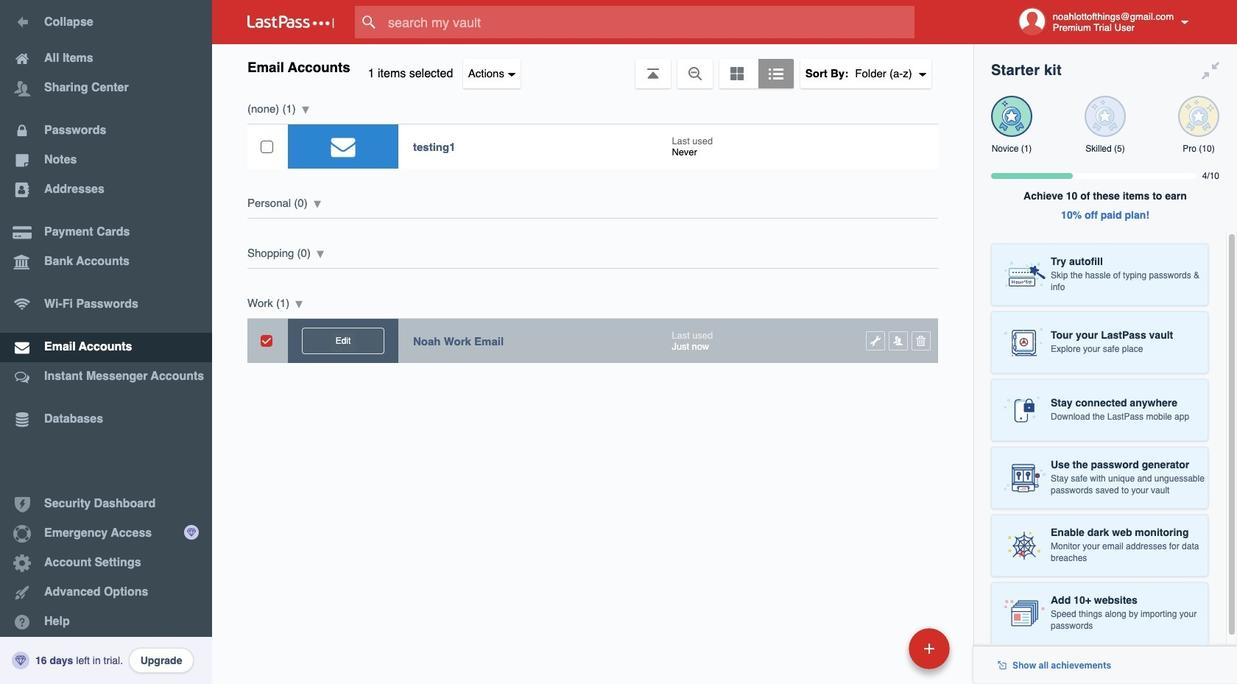 Task type: describe. For each thing, give the bounding box(es) containing it.
new item element
[[808, 627, 955, 669]]

vault options navigation
[[212, 44, 974, 88]]

lastpass image
[[247, 15, 334, 29]]

Search search field
[[355, 6, 943, 38]]

new item navigation
[[808, 624, 959, 684]]

main navigation navigation
[[0, 0, 212, 684]]



Task type: locate. For each thing, give the bounding box(es) containing it.
search my vault text field
[[355, 6, 943, 38]]



Task type: vqa. For each thing, say whether or not it's contained in the screenshot.
"dialog"
no



